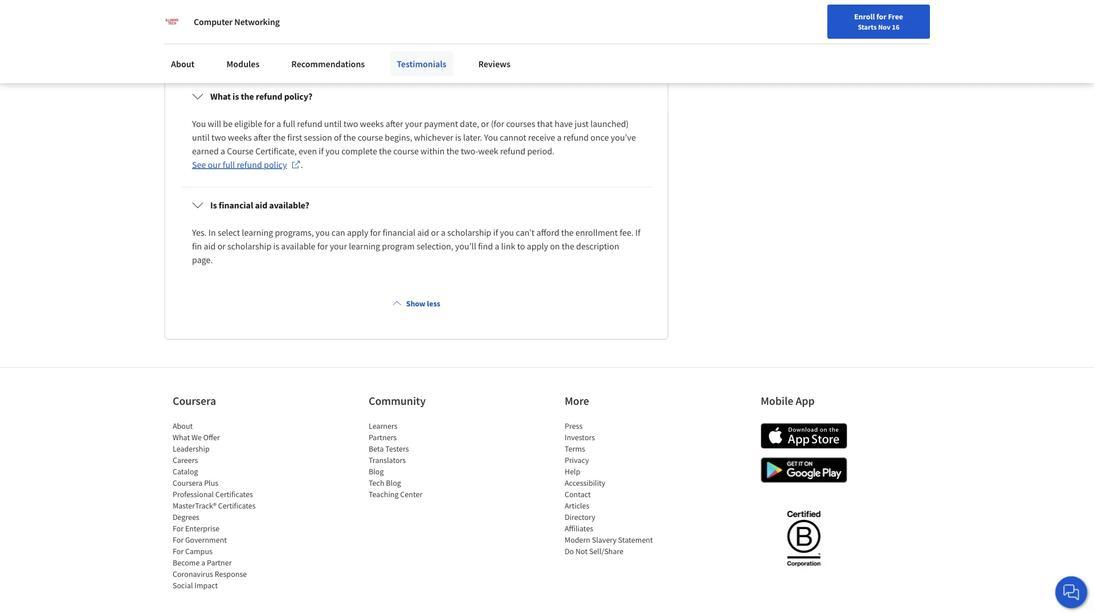 Task type: describe. For each thing, give the bounding box(es) containing it.
0 horizontal spatial blog
[[369, 467, 384, 478]]

degrees link
[[173, 513, 200, 523]]

of
[[334, 132, 342, 143]]

2 vertical spatial certificate
[[232, 37, 271, 48]]

about for about what we offer leadership careers catalog coursera plus professional certificates mastertrack® certificates degrees for enterprise for government for campus become a partner coronavirus response social impact
[[173, 422, 193, 432]]

the left two-
[[447, 146, 459, 157]]

add
[[283, 37, 297, 48]]

including
[[460, 9, 496, 21]]

privacy link
[[565, 456, 589, 466]]

you will be eligible for a full refund until two weeks after your payment date, or (for courses that have just launched) until two weeks after the first session of the course begins, whichever is later. you cannot receive a refund once you've earned a course certificate, even if you complete the course within the two-week refund period.
[[192, 118, 638, 157]]

0 horizontal spatial scholarship
[[228, 241, 272, 252]]

testimonials link
[[390, 51, 454, 76]]

beta
[[369, 445, 384, 455]]

affiliates
[[565, 524, 594, 535]]

fin
[[192, 241, 202, 252]]

statement
[[619, 536, 653, 546]]

a inside when you purchase a certificate you get access to all course materials, including graded assignments. upon completing the course, your electronic certificate will be added to your accomplishments page - from there, you can print your certificate or add it to your linkedin profile.  if you only want to read and view the course content, you can audit the course for free.
[[269, 9, 273, 21]]

accessibility link
[[565, 479, 606, 489]]

purchase
[[232, 9, 267, 21]]

community
[[369, 395, 426, 409]]

select
[[218, 227, 240, 239]]

translators link
[[369, 456, 406, 466]]

0 horizontal spatial two
[[212, 132, 226, 143]]

professional certificates link
[[173, 490, 253, 500]]

app
[[796, 395, 815, 409]]

social
[[173, 581, 193, 592]]

recommendations link
[[285, 51, 372, 76]]

course right all
[[393, 9, 418, 21]]

is financial aid available?
[[210, 200, 310, 211]]

to left all
[[372, 9, 380, 21]]

coronavirus
[[173, 570, 213, 580]]

is inside you will be eligible for a full refund until two weeks after your payment date, or (for courses that have just launched) until two weeks after the first session of the course begins, whichever is later. you cannot receive a refund once you've earned a course certificate, even if you complete the course within the two-week refund period.
[[456, 132, 462, 143]]

fee.
[[620, 227, 634, 239]]

1 vertical spatial apply
[[527, 241, 549, 252]]

you right content,
[[603, 37, 617, 48]]

programs,
[[275, 227, 314, 239]]

financial inside the yes. in select learning programs, you can apply for financial aid or a scholarship if you can't afford the enrollment fee. if fin aid or scholarship is available for your learning program selection, you'll find a link to apply on the description page.
[[383, 227, 416, 239]]

contact
[[565, 490, 591, 500]]

week
[[479, 146, 499, 157]]

chat with us image
[[1063, 584, 1081, 602]]

eligible
[[235, 118, 262, 130]]

your inside the yes. in select learning programs, you can apply for financial aid or a scholarship if you can't afford the enrollment fee. if fin aid or scholarship is available for your learning program selection, you'll find a link to apply on the description page.
[[330, 241, 347, 252]]

what is the refund policy?
[[210, 91, 313, 102]]

whichever
[[414, 132, 454, 143]]

you inside you will be eligible for a full refund until two weeks after your payment date, or (for courses that have just launched) until two weeks after the first session of the course begins, whichever is later. you cannot receive a refund once you've earned a course certificate, even if you complete the course within the two-week refund period.
[[326, 146, 340, 157]]

the down purchase
[[237, 23, 250, 35]]

modern
[[565, 536, 591, 546]]

or up selection,
[[431, 227, 439, 239]]

press
[[565, 422, 583, 432]]

yes. in select learning programs, you can apply for financial aid or a scholarship if you can't afford the enrollment fee. if fin aid or scholarship is available for your learning program selection, you'll find a link to apply on the description page.
[[192, 227, 643, 266]]

policy
[[264, 159, 287, 171]]

1 horizontal spatial weeks
[[360, 118, 384, 130]]

is financial aid available? button
[[183, 190, 650, 222]]

linkedin
[[335, 37, 368, 48]]

degrees
[[173, 513, 200, 523]]

course
[[227, 146, 254, 157]]

policy?
[[284, 91, 313, 102]]

0 vertical spatial two
[[344, 118, 358, 130]]

shopping cart: 1 item image
[[828, 9, 850, 27]]

even
[[299, 146, 317, 157]]

become
[[173, 559, 200, 569]]

accessibility
[[565, 479, 606, 489]]

the right afford
[[562, 227, 574, 239]]

0 vertical spatial certificate
[[275, 9, 314, 21]]

your up "add"
[[281, 23, 298, 35]]

your down completing
[[213, 37, 230, 48]]

a inside the about what we offer leadership careers catalog coursera plus professional certificates mastertrack® certificates degrees for enterprise for government for campus become a partner coronavirus response social impact
[[201, 559, 205, 569]]

tech
[[369, 479, 385, 489]]

reviews link
[[472, 51, 518, 76]]

do not sell/share link
[[565, 547, 624, 557]]

refund down course
[[237, 159, 262, 171]]

you right there,
[[602, 23, 616, 35]]

about link for what we offer
[[173, 422, 193, 432]]

completing
[[192, 23, 235, 35]]

you down added
[[408, 37, 422, 48]]

refund up session
[[297, 118, 323, 130]]

partners link
[[369, 433, 397, 443]]

aid inside dropdown button
[[255, 200, 268, 211]]

refund down cannot on the top of page
[[500, 146, 526, 157]]

show notifications image
[[941, 14, 955, 28]]

you've
[[611, 132, 636, 143]]

you up "link"
[[500, 227, 514, 239]]

your up want
[[443, 23, 461, 35]]

once
[[591, 132, 609, 143]]

accomplishments
[[463, 23, 530, 35]]

selection,
[[417, 241, 454, 252]]

will inside when you purchase a certificate you get access to all course materials, including graded assignments. upon completing the course, your electronic certificate will be added to your accomplishments page - from there, you can print your certificate or add it to your linkedin profile.  if you only want to read and view the course content, you can audit the course for free.
[[381, 23, 394, 35]]

full inside you will be eligible for a full refund until two weeks after your payment date, or (for courses that have just launched) until two weeks after the first session of the course begins, whichever is later. you cannot receive a refund once you've earned a course certificate, even if you complete the course within the two-week refund period.
[[283, 118, 295, 130]]

2 vertical spatial aid
[[204, 241, 216, 252]]

your inside you will be eligible for a full refund until two weeks after your payment date, or (for courses that have just launched) until two weeks after the first session of the course begins, whichever is later. you cannot receive a refund once you've earned a course certificate, even if you complete the course within the two-week refund period.
[[405, 118, 423, 130]]

slavery
[[592, 536, 617, 546]]

campus
[[185, 547, 213, 557]]

and
[[492, 37, 506, 48]]

help
[[565, 467, 581, 478]]

first
[[288, 132, 302, 143]]

refund down just
[[564, 132, 589, 143]]

1 horizontal spatial until
[[324, 118, 342, 130]]

1 vertical spatial certificate
[[340, 23, 379, 35]]

help link
[[565, 467, 581, 478]]

opens in a new tab image
[[292, 161, 301, 170]]

coursera inside the about what we offer leadership careers catalog coursera plus professional certificates mastertrack® certificates degrees for enterprise for government for campus become a partner coronavirus response social impact
[[173, 479, 203, 489]]

profile.
[[370, 37, 397, 48]]

investors
[[565, 433, 595, 443]]

plus
[[204, 479, 218, 489]]

partners
[[369, 433, 397, 443]]

our
[[208, 159, 221, 171]]

later.
[[463, 132, 483, 143]]

certificate,
[[256, 146, 297, 157]]

a down have
[[557, 132, 562, 143]]

you right programs,
[[316, 227, 330, 239]]

a up our
[[221, 146, 225, 157]]

articles link
[[565, 502, 590, 512]]

leadership link
[[173, 445, 210, 455]]

a up selection,
[[441, 227, 446, 239]]

cannot
[[500, 132, 527, 143]]

directory link
[[565, 513, 596, 523]]

or down select
[[218, 241, 226, 252]]

to right it
[[306, 37, 314, 48]]

financial inside is financial aid available? dropdown button
[[219, 200, 253, 211]]

press investors terms privacy help accessibility contact articles directory affiliates modern slavery statement do not sell/share
[[565, 422, 653, 557]]

for enterprise link
[[173, 524, 220, 535]]

course down begins,
[[394, 146, 419, 157]]

afford
[[537, 227, 560, 239]]

government
[[185, 536, 227, 546]]

social impact link
[[173, 581, 218, 592]]

computer networking
[[194, 16, 280, 27]]

what we offer link
[[173, 433, 220, 443]]

1 horizontal spatial after
[[386, 118, 403, 130]]

starts
[[858, 22, 877, 31]]

period.
[[528, 146, 555, 157]]

privacy
[[565, 456, 589, 466]]

you up electronic
[[316, 9, 330, 21]]

show less button
[[388, 294, 445, 315]]

coursera plus link
[[173, 479, 218, 489]]



Task type: vqa. For each thing, say whether or not it's contained in the screenshot.
financial in Yes. In select learning programs, you can apply for financial aid or a scholarship if you can't afford the enrollment fee. If fin aid or scholarship is available for your learning program selection, you'll find a link to apply on the description page.
yes



Task type: locate. For each thing, give the bounding box(es) containing it.
all
[[382, 9, 391, 21]]

1 for from the top
[[173, 524, 184, 535]]

your
[[281, 23, 298, 35], [443, 23, 461, 35], [213, 37, 230, 48], [316, 37, 333, 48], [405, 118, 423, 130], [330, 241, 347, 252]]

for left "free."
[[256, 51, 266, 62]]

0 horizontal spatial apply
[[347, 227, 369, 239]]

1 coursera from the top
[[173, 395, 216, 409]]

1 vertical spatial will
[[208, 118, 221, 130]]

testers
[[386, 445, 409, 455]]

offer
[[203, 433, 220, 443]]

0 vertical spatial if
[[401, 37, 406, 48]]

the right audit
[[214, 51, 227, 62]]

2 horizontal spatial is
[[456, 132, 462, 143]]

for down is financial aid available? dropdown button
[[370, 227, 381, 239]]

if right even on the top left
[[319, 146, 324, 157]]

1 vertical spatial learning
[[349, 241, 380, 252]]

free
[[889, 11, 904, 22]]

be inside you will be eligible for a full refund until two weeks after your payment date, or (for courses that have just launched) until two weeks after the first session of the course begins, whichever is later. you cannot receive a refund once you've earned a course certificate, even if you complete the course within the two-week refund period.
[[223, 118, 233, 130]]

-
[[553, 23, 555, 35]]

you down the of
[[326, 146, 340, 157]]

0 horizontal spatial you
[[192, 118, 206, 130]]

materials,
[[420, 9, 458, 21]]

1 horizontal spatial you
[[484, 132, 498, 143]]

weeks up course
[[228, 132, 252, 143]]

assignments.
[[526, 9, 576, 21]]

list containing when you purchase a certificate you get access to all course materials, including graded assignments. upon completing the course, your electronic certificate will be added to your accomplishments page - from there, you can print your certificate or add it to your linkedin profile.  if you only want to read and view the course content, you can audit the course for free.
[[179, 0, 654, 280]]

about inside about link
[[171, 58, 195, 70]]

0 vertical spatial be
[[396, 23, 406, 35]]

about link up what we offer link
[[173, 422, 193, 432]]

electronic
[[300, 23, 338, 35]]

center
[[400, 490, 423, 500]]

course up "complete"
[[358, 132, 383, 143]]

0 vertical spatial learning
[[242, 227, 273, 239]]

1 vertical spatial about
[[173, 422, 193, 432]]

1 vertical spatial what
[[173, 433, 190, 443]]

can right there,
[[617, 23, 631, 35]]

0 horizontal spatial will
[[208, 118, 221, 130]]

list for community
[[369, 421, 466, 501]]

the inside dropdown button
[[241, 91, 254, 102]]

for up nov on the right top of page
[[877, 11, 887, 22]]

payment
[[424, 118, 458, 130]]

get
[[332, 9, 344, 21]]

scholarship up you'll
[[448, 227, 492, 239]]

you'll
[[456, 241, 477, 252]]

session
[[304, 132, 332, 143]]

0 horizontal spatial what
[[173, 433, 190, 443]]

can right content,
[[619, 37, 632, 48]]

a up certificate,
[[277, 118, 281, 130]]

illinois tech image
[[164, 14, 180, 30]]

courses
[[507, 118, 536, 130]]

1 vertical spatial blog
[[386, 479, 401, 489]]

for
[[173, 524, 184, 535], [173, 536, 184, 546], [173, 547, 184, 557]]

content,
[[569, 37, 601, 48]]

is inside the yes. in select learning programs, you can apply for financial aid or a scholarship if you can't afford the enrollment fee. if fin aid or scholarship is available for your learning program selection, you'll find a link to apply on the description page.
[[273, 241, 279, 252]]

3 for from the top
[[173, 547, 184, 557]]

careers link
[[173, 456, 198, 466]]

teaching
[[369, 490, 399, 500]]

response
[[215, 570, 247, 580]]

coronavirus response link
[[173, 570, 247, 580]]

about up what we offer link
[[173, 422, 193, 432]]

aid left available?
[[255, 200, 268, 211]]

0 horizontal spatial financial
[[219, 200, 253, 211]]

to right "link"
[[517, 241, 525, 252]]

networking
[[235, 16, 280, 27]]

a up course,
[[269, 9, 273, 21]]

2 for from the top
[[173, 536, 184, 546]]

0 horizontal spatial is
[[233, 91, 239, 102]]

for inside you will be eligible for a full refund until two weeks after your payment date, or (for courses that have just launched) until two weeks after the first session of the course begins, whichever is later. you cannot receive a refund once you've earned a course certificate, even if you complete the course within the two-week refund period.
[[264, 118, 275, 130]]

0 vertical spatial after
[[386, 118, 403, 130]]

be left added
[[396, 23, 406, 35]]

1 vertical spatial is
[[456, 132, 462, 143]]

0 horizontal spatial certificate
[[232, 37, 271, 48]]

for right the eligible at the left
[[264, 118, 275, 130]]

0 horizontal spatial aid
[[204, 241, 216, 252]]

1 horizontal spatial blog
[[386, 479, 401, 489]]

for down degrees link
[[173, 524, 184, 535]]

the down page
[[527, 37, 540, 48]]

1 vertical spatial full
[[223, 159, 235, 171]]

is left later.
[[456, 132, 462, 143]]

(for
[[491, 118, 505, 130]]

2 vertical spatial can
[[332, 227, 345, 239]]

2 vertical spatial is
[[273, 241, 279, 252]]

earned
[[192, 146, 219, 157]]

or left "add"
[[273, 37, 281, 48]]

mastertrack®
[[173, 502, 217, 512]]

your up begins,
[[405, 118, 423, 130]]

two up earned
[[212, 132, 226, 143]]

the up certificate,
[[273, 132, 286, 143]]

0 vertical spatial blog
[[369, 467, 384, 478]]

will down all
[[381, 23, 394, 35]]

when you purchase a certificate you get access to all course materials, including graded assignments. upon completing the course, your electronic certificate will be added to your accomplishments page - from there, you can print your certificate or add it to your linkedin profile.  if you only want to read and view the course content, you can audit the course for free.
[[192, 9, 634, 62]]

if inside you will be eligible for a full refund until two weeks after your payment date, or (for courses that have just launched) until two weeks after the first session of the course begins, whichever is later. you cannot receive a refund once you've earned a course certificate, even if you complete the course within the two-week refund period.
[[319, 146, 324, 157]]

two up "complete"
[[344, 118, 358, 130]]

will up earned
[[208, 118, 221, 130]]

is up the eligible at the left
[[233, 91, 239, 102]]

0 horizontal spatial learning
[[242, 227, 273, 239]]

0 vertical spatial aid
[[255, 200, 268, 211]]

have
[[555, 118, 573, 130]]

0 vertical spatial full
[[283, 118, 295, 130]]

english button
[[856, 0, 924, 37]]

graded
[[497, 9, 524, 21]]

list containing about
[[173, 421, 270, 592]]

financial right is
[[219, 200, 253, 211]]

refund left policy?
[[256, 91, 283, 102]]

two-
[[461, 146, 479, 157]]

if inside the yes. in select learning programs, you can apply for financial aid or a scholarship if you can't afford the enrollment fee. if fin aid or scholarship is available for your learning program selection, you'll find a link to apply on the description page.
[[494, 227, 498, 239]]

list
[[179, 0, 654, 280], [173, 421, 270, 592], [369, 421, 466, 501], [565, 421, 662, 558]]

learning left the program
[[349, 241, 380, 252]]

0 vertical spatial for
[[173, 524, 184, 535]]

for up "for campus" link
[[173, 536, 184, 546]]

blog
[[369, 467, 384, 478], [386, 479, 401, 489]]

1 horizontal spatial learning
[[349, 241, 380, 252]]

learning down "is financial aid available?"
[[242, 227, 273, 239]]

0 vertical spatial financial
[[219, 200, 253, 211]]

1 horizontal spatial will
[[381, 23, 394, 35]]

link
[[502, 241, 516, 252]]

0 horizontal spatial if
[[401, 37, 406, 48]]

0 horizontal spatial be
[[223, 118, 233, 130]]

receive
[[528, 132, 556, 143]]

or
[[273, 37, 281, 48], [481, 118, 489, 130], [431, 227, 439, 239], [218, 241, 226, 252]]

the right on
[[562, 241, 575, 252]]

download on the app store image
[[761, 424, 848, 450]]

1 horizontal spatial apply
[[527, 241, 549, 252]]

0 horizontal spatial after
[[254, 132, 271, 143]]

1 horizontal spatial aid
[[255, 200, 268, 211]]

within
[[421, 146, 445, 157]]

1 vertical spatial after
[[254, 132, 271, 143]]

0 horizontal spatial until
[[192, 132, 210, 143]]

1 horizontal spatial certificate
[[275, 9, 314, 21]]

course
[[393, 9, 418, 21], [542, 37, 567, 48], [228, 51, 254, 62], [358, 132, 383, 143], [394, 146, 419, 157]]

for up become
[[173, 547, 184, 557]]

about link down print
[[164, 51, 202, 76]]

to
[[372, 9, 380, 21], [434, 23, 442, 35], [306, 37, 314, 48], [463, 37, 471, 48], [517, 241, 525, 252]]

0 horizontal spatial weeks
[[228, 132, 252, 143]]

certificates up mastertrack® certificates link
[[216, 490, 253, 500]]

not
[[576, 547, 588, 557]]

see
[[192, 159, 206, 171]]

1 vertical spatial scholarship
[[228, 241, 272, 252]]

learners
[[369, 422, 398, 432]]

is inside dropdown button
[[233, 91, 239, 102]]

what down the "modules" link
[[210, 91, 231, 102]]

you up earned
[[192, 118, 206, 130]]

scholarship down select
[[228, 241, 272, 252]]

course down computer networking
[[228, 51, 254, 62]]

1 horizontal spatial scholarship
[[448, 227, 492, 239]]

program
[[382, 241, 415, 252]]

after up begins,
[[386, 118, 403, 130]]

a down campus
[[201, 559, 205, 569]]

is
[[233, 91, 239, 102], [456, 132, 462, 143], [273, 241, 279, 252]]

contact link
[[565, 490, 591, 500]]

2 coursera from the top
[[173, 479, 203, 489]]

directory
[[565, 513, 596, 523]]

list for coursera
[[173, 421, 270, 592]]

refund
[[256, 91, 283, 102], [297, 118, 323, 130], [564, 132, 589, 143], [500, 146, 526, 157], [237, 159, 262, 171]]

0 vertical spatial if
[[319, 146, 324, 157]]

about link for modules
[[164, 51, 202, 76]]

certificate
[[275, 9, 314, 21], [340, 23, 379, 35], [232, 37, 271, 48]]

list for more
[[565, 421, 662, 558]]

if right the fee.
[[636, 227, 641, 239]]

0 vertical spatial you
[[192, 118, 206, 130]]

2 vertical spatial for
[[173, 547, 184, 557]]

2 horizontal spatial certificate
[[340, 23, 379, 35]]

certificate up "add"
[[275, 9, 314, 21]]

financial up the program
[[383, 227, 416, 239]]

is left available
[[273, 241, 279, 252]]

full right our
[[223, 159, 235, 171]]

0 vertical spatial apply
[[347, 227, 369, 239]]

teaching center link
[[369, 490, 423, 500]]

to left read
[[463, 37, 471, 48]]

your right available
[[330, 241, 347, 252]]

1 vertical spatial certificates
[[218, 502, 256, 512]]

more
[[565, 395, 590, 409]]

2 horizontal spatial aid
[[418, 227, 429, 239]]

for inside when you purchase a certificate you get access to all course materials, including graded assignments. upon completing the course, your electronic certificate will be added to your accomplishments page - from there, you can print your certificate or add it to your linkedin profile.  if you only want to read and view the course content, you can audit the course for free.
[[256, 51, 266, 62]]

0 vertical spatial coursera
[[173, 395, 216, 409]]

coursera up what we offer link
[[173, 395, 216, 409]]

blog up the tech
[[369, 467, 384, 478]]

1 vertical spatial until
[[192, 132, 210, 143]]

1 vertical spatial aid
[[418, 227, 429, 239]]

investors link
[[565, 433, 595, 443]]

None search field
[[163, 7, 436, 30]]

0 vertical spatial will
[[381, 23, 394, 35]]

until up earned
[[192, 132, 210, 143]]

1 horizontal spatial if
[[636, 227, 641, 239]]

to inside the yes. in select learning programs, you can apply for financial aid or a scholarship if you can't afford the enrollment fee. if fin aid or scholarship is available for your learning program selection, you'll find a link to apply on the description page.
[[517, 241, 525, 252]]

1 horizontal spatial two
[[344, 118, 358, 130]]

about inside the about what we offer leadership careers catalog coursera plus professional certificates mastertrack® certificates degrees for enterprise for government for campus become a partner coronavirus response social impact
[[173, 422, 193, 432]]

will
[[381, 23, 394, 35], [208, 118, 221, 130]]

date,
[[460, 118, 479, 130]]

for right available
[[317, 241, 328, 252]]

articles
[[565, 502, 590, 512]]

if inside the yes. in select learning programs, you can apply for financial aid or a scholarship if you can't afford the enrollment fee. if fin aid or scholarship is available for your learning program selection, you'll find a link to apply on the description page.
[[636, 227, 641, 239]]

0 vertical spatial certificates
[[216, 490, 253, 500]]

about link
[[164, 51, 202, 76], [173, 422, 193, 432]]

0 vertical spatial what
[[210, 91, 231, 102]]

available
[[281, 241, 316, 252]]

1 vertical spatial financial
[[383, 227, 416, 239]]

less
[[427, 299, 441, 309]]

the right the of
[[344, 132, 356, 143]]

modules
[[227, 58, 260, 70]]

it
[[299, 37, 304, 48]]

what inside what is the refund policy? dropdown button
[[210, 91, 231, 102]]

catalog link
[[173, 467, 198, 478]]

you up completing
[[216, 9, 230, 21]]

partner
[[207, 559, 232, 569]]

1 horizontal spatial is
[[273, 241, 279, 252]]

blog up the teaching center 'link'
[[386, 479, 401, 489]]

list containing press
[[565, 421, 662, 558]]

1 horizontal spatial if
[[494, 227, 498, 239]]

0 horizontal spatial if
[[319, 146, 324, 157]]

begins,
[[385, 132, 413, 143]]

if inside when you purchase a certificate you get access to all course materials, including graded assignments. upon completing the course, your electronic certificate will be added to your accomplishments page - from there, you can print your certificate or add it to your linkedin profile.  if you only want to read and view the course content, you can audit the course for free.
[[401, 37, 406, 48]]

if left can't
[[494, 227, 498, 239]]

for
[[877, 11, 887, 22], [256, 51, 266, 62], [264, 118, 275, 130], [370, 227, 381, 239], [317, 241, 328, 252]]

logo of certified b corporation image
[[781, 505, 828, 573]]

about for about
[[171, 58, 195, 70]]

we
[[192, 433, 202, 443]]

.
[[301, 159, 303, 171]]

learning
[[242, 227, 273, 239], [349, 241, 380, 252]]

0 vertical spatial is
[[233, 91, 239, 102]]

1 vertical spatial if
[[636, 227, 641, 239]]

0 vertical spatial about link
[[164, 51, 202, 76]]

certificates down professional certificates link
[[218, 502, 256, 512]]

full
[[283, 118, 295, 130], [223, 159, 235, 171]]

be inside when you purchase a certificate you get access to all course materials, including graded assignments. upon completing the course, your electronic certificate will be added to your accomplishments page - from there, you can print your certificate or add it to your linkedin profile.  if you only want to read and view the course content, you can audit the course for free.
[[396, 23, 406, 35]]

the up the eligible at the left
[[241, 91, 254, 102]]

0 vertical spatial about
[[171, 58, 195, 70]]

0 horizontal spatial full
[[223, 159, 235, 171]]

upon
[[578, 9, 599, 21]]

refund inside dropdown button
[[256, 91, 283, 102]]

aid right fin
[[204, 241, 216, 252]]

for inside enroll for free starts nov 16
[[877, 11, 887, 22]]

will inside you will be eligible for a full refund until two weeks after your payment date, or (for courses that have just launched) until two weeks after the first session of the course begins, whichever is later. you cannot receive a refund once you've earned a course certificate, even if you complete the course within the two-week refund period.
[[208, 118, 221, 130]]

certificate down course,
[[232, 37, 271, 48]]

about down print
[[171, 58, 195, 70]]

1 vertical spatial about link
[[173, 422, 193, 432]]

beta testers link
[[369, 445, 409, 455]]

list containing learners
[[369, 421, 466, 501]]

1 vertical spatial can
[[619, 37, 632, 48]]

a left "link"
[[495, 241, 500, 252]]

1 vertical spatial for
[[173, 536, 184, 546]]

audit
[[192, 51, 212, 62]]

1 horizontal spatial full
[[283, 118, 295, 130]]

become a partner link
[[173, 559, 232, 569]]

be left the eligible at the left
[[223, 118, 233, 130]]

1 vertical spatial be
[[223, 118, 233, 130]]

1 vertical spatial you
[[484, 132, 498, 143]]

1 vertical spatial two
[[212, 132, 226, 143]]

to down the materials,
[[434, 23, 442, 35]]

1 vertical spatial coursera
[[173, 479, 203, 489]]

0 vertical spatial can
[[617, 23, 631, 35]]

see our full refund policy link
[[192, 158, 301, 172]]

get it on google play image
[[761, 458, 848, 484]]

what up leadership link
[[173, 433, 190, 443]]

aid up selection,
[[418, 227, 429, 239]]

the down begins,
[[379, 146, 392, 157]]

if right profile.
[[401, 37, 406, 48]]

show
[[406, 299, 426, 309]]

0 vertical spatial until
[[324, 118, 342, 130]]

1 vertical spatial weeks
[[228, 132, 252, 143]]

1 horizontal spatial financial
[[383, 227, 416, 239]]

or inside when you purchase a certificate you get access to all course materials, including graded assignments. upon completing the course, your electronic certificate will be added to your accomplishments page - from there, you can print your certificate or add it to your linkedin profile.  if you only want to read and view the course content, you can audit the course for free.
[[273, 37, 281, 48]]

1 vertical spatial if
[[494, 227, 498, 239]]

what inside the about what we offer leadership careers catalog coursera plus professional certificates mastertrack® certificates degrees for enterprise for government for campus become a partner coronavirus response social impact
[[173, 433, 190, 443]]

certificate down access
[[340, 23, 379, 35]]

0 vertical spatial weeks
[[360, 118, 384, 130]]

1 horizontal spatial be
[[396, 23, 406, 35]]

1 horizontal spatial what
[[210, 91, 231, 102]]

0 vertical spatial scholarship
[[448, 227, 492, 239]]

print
[[192, 37, 211, 48]]

your down electronic
[[316, 37, 333, 48]]

page.
[[192, 255, 213, 266]]

when
[[192, 9, 214, 21]]

course down -
[[542, 37, 567, 48]]

can inside the yes. in select learning programs, you can apply for financial aid or a scholarship if you can't afford the enrollment fee. if fin aid or scholarship is available for your learning program selection, you'll find a link to apply on the description page.
[[332, 227, 345, 239]]

or inside you will be eligible for a full refund until two weeks after your payment date, or (for courses that have just launched) until two weeks after the first session of the course begins, whichever is later. you cannot receive a refund once you've earned a course certificate, even if you complete the course within the two-week refund period.
[[481, 118, 489, 130]]

professional
[[173, 490, 214, 500]]

is
[[210, 200, 217, 211]]

until up the of
[[324, 118, 342, 130]]

weeks up "complete"
[[360, 118, 384, 130]]

can
[[617, 23, 631, 35], [619, 37, 632, 48], [332, 227, 345, 239]]

can right programs,
[[332, 227, 345, 239]]



